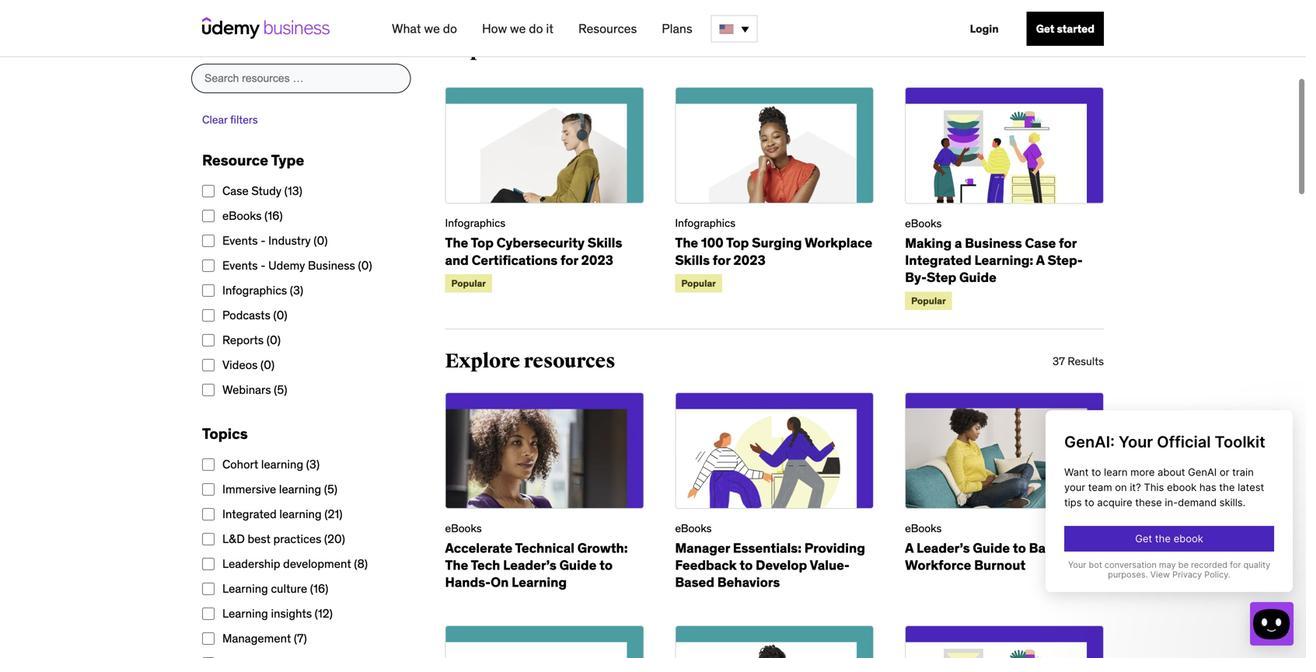 Task type: vqa. For each thing, say whether or not it's contained in the screenshot.
engagement
no



Task type: describe. For each thing, give the bounding box(es) containing it.
to inside ebooks accelerate technical growth: the tech leader's guide to hands-on learning
[[600, 557, 613, 574]]

topics
[[202, 425, 248, 443]]

login button
[[961, 12, 1009, 46]]

case study (13)
[[222, 184, 303, 198]]

popular resources
[[445, 38, 617, 62]]

clear filters link
[[202, 113, 258, 127]]

the 100 top surging workplace skills for 2023 link
[[676, 235, 873, 269]]

events - industry (0)
[[222, 233, 328, 248]]

plans button
[[656, 15, 699, 43]]

podcasts
[[222, 308, 271, 323]]

the for the 100 top surging workplace skills for 2023
[[676, 235, 699, 251]]

clear filters
[[202, 113, 258, 127]]

guide inside 'ebooks making a business case for integrated learning: a step- by-step guide'
[[960, 269, 997, 286]]

2023 for surging
[[734, 252, 766, 269]]

providing
[[805, 540, 866, 557]]

popular for making a business case for integrated learning: a step- by-step guide
[[912, 295, 947, 307]]

plans
[[662, 21, 693, 37]]

resources
[[579, 21, 637, 37]]

events - udemy business (0)
[[222, 258, 372, 273]]

explore
[[445, 350, 521, 374]]

Learning culture (16) checkbox
[[202, 584, 215, 596]]

podcasts (0)
[[222, 308, 288, 323]]

resource
[[202, 151, 268, 170]]

infographics the top cybersecurity skills and certifications for 2023
[[445, 216, 623, 269]]

0 horizontal spatial (5)
[[274, 383, 287, 398]]

filters
[[230, 113, 258, 127]]

leader's inside ebooks a leader's guide to battling workforce burnout
[[917, 540, 971, 557]]

the inside ebooks accelerate technical growth: the tech leader's guide to hands-on learning
[[445, 557, 469, 574]]

what we do
[[392, 21, 457, 37]]

learning for (3)
[[261, 457, 304, 472]]

(0) for videos (0)
[[261, 358, 275, 373]]

case inside 'ebooks making a business case for integrated learning: a step- by-step guide'
[[1026, 235, 1057, 252]]

cybersecurity
[[497, 235, 585, 251]]

Events - Udemy Business (0) checkbox
[[202, 260, 215, 272]]

to inside ebooks a leader's guide to battling workforce burnout
[[1014, 540, 1027, 557]]

ebooks making a business case for integrated learning: a step- by-step guide
[[906, 217, 1083, 286]]

based
[[676, 575, 715, 591]]

skills inside infographics the 100 top surging workplace skills for 2023
[[676, 252, 710, 269]]

management (7)
[[222, 632, 307, 646]]

0 vertical spatial (16)
[[265, 208, 283, 223]]

100
[[702, 235, 724, 251]]

accelerate technical growth: the tech leader's guide to hands-on learning link
[[445, 540, 628, 591]]

to inside ebooks manager essentials: providing feedback to develop value- based behaviors
[[740, 557, 753, 574]]

cohort learning (3)
[[222, 457, 320, 472]]

integrated learning (21)
[[222, 507, 343, 522]]

we for what
[[424, 21, 440, 37]]

learning insights (12)
[[222, 607, 333, 622]]

1 horizontal spatial (5)
[[324, 482, 338, 497]]

step-
[[1048, 252, 1083, 269]]

essentials:
[[733, 540, 802, 557]]

how
[[482, 21, 507, 37]]

udemy
[[269, 258, 305, 273]]

events for events - udemy business (0)
[[222, 258, 258, 273]]

learning for learning insights (12)
[[222, 607, 268, 622]]

Immersive learning (5) checkbox
[[202, 484, 215, 497]]

battling
[[1030, 540, 1081, 557]]

the top cybersecurity skills and certifications for 2023 link
[[445, 235, 623, 269]]

Events - Industry (0) checkbox
[[202, 235, 215, 248]]

0 vertical spatial (3)
[[290, 283, 304, 298]]

best
[[248, 532, 271, 547]]

a inside 'ebooks making a business case for integrated learning: a step- by-step guide'
[[1037, 252, 1045, 269]]

ebooks for accelerate
[[445, 522, 482, 536]]

started
[[1058, 22, 1095, 36]]

do for how we do it
[[529, 21, 543, 37]]

what
[[392, 21, 421, 37]]

culture
[[271, 582, 307, 597]]

infographics for top
[[445, 216, 506, 230]]

2023 for skills
[[582, 252, 614, 269]]

Reports (0) checkbox
[[202, 335, 215, 347]]

insights
[[271, 607, 312, 622]]

growth:
[[578, 540, 628, 557]]

videos
[[222, 358, 258, 373]]

by-
[[906, 269, 927, 286]]

learning for (21)
[[280, 507, 322, 522]]

clear
[[202, 113, 228, 127]]

menu navigation
[[380, 0, 1105, 58]]

37
[[1053, 355, 1066, 369]]

L&D best practices (20) checkbox
[[202, 534, 215, 546]]

resources for popular resources
[[525, 38, 617, 62]]

cohort
[[222, 457, 258, 472]]

value-
[[810, 557, 850, 574]]

business for case
[[966, 235, 1023, 252]]

burnout
[[975, 557, 1026, 574]]

a inside ebooks a leader's guide to battling workforce burnout
[[906, 540, 914, 557]]

ebooks (16)
[[222, 208, 283, 223]]

a leader's guide to battling workforce burnout link
[[906, 540, 1081, 574]]

resources button
[[573, 15, 644, 43]]

infographics for 100
[[676, 216, 736, 230]]

(7)
[[294, 632, 307, 646]]

results
[[1068, 355, 1105, 369]]

top inside infographics the top cybersecurity skills and certifications for 2023
[[471, 235, 494, 251]]

study
[[252, 184, 282, 198]]

ebooks for manager
[[676, 522, 712, 536]]

ebooks accelerate technical growth: the tech leader's guide to hands-on learning
[[445, 522, 628, 591]]

for inside 'ebooks making a business case for integrated learning: a step- by-step guide'
[[1060, 235, 1077, 252]]

behaviors
[[718, 575, 781, 591]]

making
[[906, 235, 952, 252]]

leadership
[[222, 557, 280, 572]]

ebooks manager essentials: providing feedback to develop value- based behaviors
[[676, 522, 866, 591]]

leadership development (8)
[[222, 557, 368, 572]]

Search resources … text field
[[191, 64, 411, 93]]

immersive learning (5)
[[222, 482, 338, 497]]

popular down how
[[445, 38, 521, 62]]

type
[[271, 151, 304, 170]]

1 vertical spatial (16)
[[310, 582, 329, 597]]

infographics (3)
[[222, 283, 304, 298]]



Task type: locate. For each thing, give the bounding box(es) containing it.
2023 inside infographics the top cybersecurity skills and certifications for 2023
[[582, 252, 614, 269]]

management
[[222, 632, 291, 646]]

ebooks up "manager"
[[676, 522, 712, 536]]

ebooks for a
[[906, 522, 942, 536]]

(12)
[[315, 607, 333, 622]]

webinars
[[222, 383, 271, 398]]

2 2023 from the left
[[734, 252, 766, 269]]

ebooks for making
[[906, 217, 942, 231]]

0 horizontal spatial leader's
[[503, 557, 557, 574]]

learning up management
[[222, 607, 268, 622]]

0 horizontal spatial top
[[471, 235, 494, 251]]

infographics
[[445, 216, 506, 230], [676, 216, 736, 230], [222, 283, 287, 298]]

the for the top cybersecurity skills and certifications for 2023
[[445, 235, 469, 251]]

hands-
[[445, 575, 491, 591]]

1 vertical spatial business
[[308, 258, 355, 273]]

(3)
[[290, 283, 304, 298], [306, 457, 320, 472]]

0 horizontal spatial case
[[222, 184, 249, 198]]

infographics up 'podcasts (0)'
[[222, 283, 287, 298]]

explore resources
[[445, 350, 616, 374]]

we right how
[[510, 21, 526, 37]]

Podcasts (0) checkbox
[[202, 310, 215, 322]]

0 vertical spatial resources
[[525, 38, 617, 62]]

l&d
[[222, 532, 245, 547]]

practices
[[274, 532, 322, 547]]

manager
[[676, 540, 731, 557]]

2 horizontal spatial infographics
[[676, 216, 736, 230]]

1 horizontal spatial do
[[529, 21, 543, 37]]

a left "step-"
[[1037, 252, 1045, 269]]

1 do from the left
[[443, 21, 457, 37]]

1 horizontal spatial (16)
[[310, 582, 329, 597]]

the inside infographics the top cybersecurity skills and certifications for 2023
[[445, 235, 469, 251]]

top up certifications
[[471, 235, 494, 251]]

infographics inside infographics the top cybersecurity skills and certifications for 2023
[[445, 216, 506, 230]]

- for industry
[[261, 233, 266, 248]]

1 vertical spatial learning
[[279, 482, 321, 497]]

1 vertical spatial case
[[1026, 235, 1057, 252]]

leader's up workforce
[[917, 540, 971, 557]]

the up the hands-
[[445, 557, 469, 574]]

0 horizontal spatial business
[[308, 258, 355, 273]]

skills inside infographics the top cybersecurity skills and certifications for 2023
[[588, 235, 623, 251]]

the inside infographics the 100 top surging workplace skills for 2023
[[676, 235, 699, 251]]

(16) up events - industry (0)
[[265, 208, 283, 223]]

0 horizontal spatial (3)
[[290, 283, 304, 298]]

reports
[[222, 333, 264, 348]]

events
[[222, 233, 258, 248], [222, 258, 258, 273]]

0 vertical spatial -
[[261, 233, 266, 248]]

to
[[1014, 540, 1027, 557], [600, 557, 613, 574], [740, 557, 753, 574]]

1 horizontal spatial 2023
[[734, 252, 766, 269]]

guide down learning:
[[960, 269, 997, 286]]

0 horizontal spatial 2023
[[582, 252, 614, 269]]

popular down and
[[452, 278, 486, 290]]

for for the top cybersecurity skills and certifications for 2023
[[561, 252, 579, 269]]

for inside infographics the top cybersecurity skills and certifications for 2023
[[561, 252, 579, 269]]

0 vertical spatial case
[[222, 184, 249, 198]]

guide down growth:
[[560, 557, 597, 574]]

(16)
[[265, 208, 283, 223], [310, 582, 329, 597]]

Case Study (13) checkbox
[[202, 185, 215, 198]]

- for udemy
[[261, 258, 266, 273]]

0 horizontal spatial a
[[906, 540, 914, 557]]

a up workforce
[[906, 540, 914, 557]]

do
[[443, 21, 457, 37], [529, 21, 543, 37]]

business up learning:
[[966, 235, 1023, 252]]

get started link
[[1027, 12, 1105, 46]]

we right what in the left top of the page
[[424, 21, 440, 37]]

1 horizontal spatial we
[[510, 21, 526, 37]]

the left 100
[[676, 235, 699, 251]]

1 horizontal spatial to
[[740, 557, 753, 574]]

udemy business image
[[202, 17, 330, 39]]

Videos (0) checkbox
[[202, 360, 215, 372]]

resource type
[[202, 151, 304, 170]]

for down 100
[[713, 252, 731, 269]]

ebooks inside ebooks a leader's guide to battling workforce burnout
[[906, 522, 942, 536]]

infographics up 100
[[676, 216, 736, 230]]

2 events from the top
[[222, 258, 258, 273]]

we
[[424, 21, 440, 37], [510, 21, 526, 37]]

0 vertical spatial learning
[[261, 457, 304, 472]]

surging
[[752, 235, 803, 251]]

2023 down cybersecurity
[[582, 252, 614, 269]]

1 horizontal spatial top
[[727, 235, 749, 251]]

technical
[[515, 540, 575, 557]]

1 horizontal spatial case
[[1026, 235, 1057, 252]]

integrated down immersive
[[222, 507, 277, 522]]

0 vertical spatial (5)
[[274, 383, 287, 398]]

top inside infographics the 100 top surging workplace skills for 2023
[[727, 235, 749, 251]]

we for how
[[510, 21, 526, 37]]

industry
[[269, 233, 311, 248]]

0 horizontal spatial (16)
[[265, 208, 283, 223]]

2 top from the left
[[727, 235, 749, 251]]

2 vertical spatial learning
[[280, 507, 322, 522]]

(20)
[[324, 532, 345, 547]]

do right what in the left top of the page
[[443, 21, 457, 37]]

1 vertical spatial (5)
[[324, 482, 338, 497]]

making a business case for integrated learning: a step- by-step guide link
[[906, 235, 1083, 286]]

ebooks down case study (13)
[[222, 208, 262, 223]]

0 horizontal spatial we
[[424, 21, 440, 37]]

how we do it button
[[476, 15, 560, 43]]

to up 'behaviors'
[[740, 557, 753, 574]]

popular down 100
[[682, 278, 716, 290]]

it
[[546, 21, 554, 37]]

videos (0)
[[222, 358, 275, 373]]

1 vertical spatial integrated
[[222, 507, 277, 522]]

the up and
[[445, 235, 469, 251]]

resources
[[525, 38, 617, 62], [524, 350, 616, 374]]

learning culture (16)
[[222, 582, 329, 597]]

2 we from the left
[[510, 21, 526, 37]]

1 horizontal spatial a
[[1037, 252, 1045, 269]]

1 vertical spatial resources
[[524, 350, 616, 374]]

feedback
[[676, 557, 737, 574]]

(3) up immersive learning (5)
[[306, 457, 320, 472]]

ebooks a leader's guide to battling workforce burnout
[[906, 522, 1081, 574]]

infographics the 100 top surging workplace skills for 2023
[[676, 216, 873, 269]]

how we do it
[[482, 21, 554, 37]]

2023 down surging on the right top
[[734, 252, 766, 269]]

0 horizontal spatial for
[[561, 252, 579, 269]]

for down cybersecurity
[[561, 252, 579, 269]]

(5) up (21)
[[324, 482, 338, 497]]

skills right cybersecurity
[[588, 235, 623, 251]]

do left it
[[529, 21, 543, 37]]

1 vertical spatial events
[[222, 258, 258, 273]]

1 horizontal spatial (3)
[[306, 457, 320, 472]]

(16) down development
[[310, 582, 329, 597]]

1 we from the left
[[424, 21, 440, 37]]

1 horizontal spatial leader's
[[917, 540, 971, 557]]

top
[[471, 235, 494, 251], [727, 235, 749, 251]]

learning:
[[975, 252, 1034, 269]]

learning
[[512, 575, 567, 591], [222, 582, 268, 597], [222, 607, 268, 622]]

1 vertical spatial a
[[906, 540, 914, 557]]

business right udemy
[[308, 258, 355, 273]]

develop
[[756, 557, 808, 574]]

case up "step-"
[[1026, 235, 1057, 252]]

learning down technical
[[512, 575, 567, 591]]

Webinars (5) checkbox
[[202, 384, 215, 397]]

business
[[966, 235, 1023, 252], [308, 258, 355, 273]]

for up "step-"
[[1060, 235, 1077, 252]]

popular for the 100 top surging workplace skills for 2023
[[682, 278, 716, 290]]

learning up practices
[[280, 507, 322, 522]]

ebooks inside 'ebooks making a business case for integrated learning: a step- by-step guide'
[[906, 217, 942, 231]]

1 vertical spatial (3)
[[306, 457, 320, 472]]

- left industry
[[261, 233, 266, 248]]

ebooks up accelerate
[[445, 522, 482, 536]]

learning for (5)
[[279, 482, 321, 497]]

0 horizontal spatial skills
[[588, 235, 623, 251]]

manager essentials: providing feedback to develop value- based behaviors link
[[676, 540, 866, 591]]

leader's down technical
[[503, 557, 557, 574]]

ebooks inside ebooks accelerate technical growth: the tech leader's guide to hands-on learning
[[445, 522, 482, 536]]

ebooks up making
[[906, 217, 942, 231]]

integrated inside 'ebooks making a business case for integrated learning: a step- by-step guide'
[[906, 252, 972, 269]]

0 vertical spatial integrated
[[906, 252, 972, 269]]

guide up burnout
[[973, 540, 1011, 557]]

Integrated learning (21) checkbox
[[202, 509, 215, 521]]

2023 inside infographics the 100 top surging workplace skills for 2023
[[734, 252, 766, 269]]

guide inside ebooks a leader's guide to battling workforce burnout
[[973, 540, 1011, 557]]

Learning insights (12) checkbox
[[202, 609, 215, 621]]

infographics inside infographics the 100 top surging workplace skills for 2023
[[676, 216, 736, 230]]

a
[[955, 235, 963, 252]]

to up burnout
[[1014, 540, 1027, 557]]

for inside infographics the 100 top surging workplace skills for 2023
[[713, 252, 731, 269]]

resources for explore resources
[[524, 350, 616, 374]]

2023
[[582, 252, 614, 269], [734, 252, 766, 269]]

learning for learning culture (16)
[[222, 582, 268, 597]]

reports (0)
[[222, 333, 281, 348]]

1 horizontal spatial infographics
[[445, 216, 506, 230]]

what we do button
[[386, 15, 464, 43]]

learning inside ebooks accelerate technical growth: the tech leader's guide to hands-on learning
[[512, 575, 567, 591]]

get started
[[1037, 22, 1095, 36]]

to down growth:
[[600, 557, 613, 574]]

(5) right 'webinars'
[[274, 383, 287, 398]]

1 horizontal spatial integrated
[[906, 252, 972, 269]]

Management (7) checkbox
[[202, 633, 215, 646]]

learning up integrated learning (21)
[[279, 482, 321, 497]]

infographics up and
[[445, 216, 506, 230]]

for for the 100 top surging workplace skills for 2023
[[713, 252, 731, 269]]

2 horizontal spatial to
[[1014, 540, 1027, 557]]

guide
[[960, 269, 997, 286], [973, 540, 1011, 557], [560, 557, 597, 574]]

1 horizontal spatial business
[[966, 235, 1023, 252]]

2 do from the left
[[529, 21, 543, 37]]

top right 100
[[727, 235, 749, 251]]

1 vertical spatial -
[[261, 258, 266, 273]]

login
[[971, 22, 999, 36]]

1 horizontal spatial skills
[[676, 252, 710, 269]]

popular down by-
[[912, 295, 947, 307]]

(0) for reports (0)
[[267, 333, 281, 348]]

1 top from the left
[[471, 235, 494, 251]]

- left udemy
[[261, 258, 266, 273]]

business for (0)
[[308, 258, 355, 273]]

(0) for podcasts (0)
[[273, 308, 288, 323]]

1 2023 from the left
[[582, 252, 614, 269]]

1 events from the top
[[222, 233, 258, 248]]

ebooks
[[222, 208, 262, 223], [906, 217, 942, 231], [445, 522, 482, 536], [676, 522, 712, 536], [906, 522, 942, 536]]

Leadership development (8) checkbox
[[202, 559, 215, 571]]

learning up immersive learning (5)
[[261, 457, 304, 472]]

Cohort learning (3) checkbox
[[202, 459, 215, 472]]

integrated up step
[[906, 252, 972, 269]]

ebooks for (16)
[[222, 208, 262, 223]]

case
[[222, 184, 249, 198], [1026, 235, 1057, 252]]

events right events - udemy business (0) option
[[222, 258, 258, 273]]

eBooks (16) checkbox
[[202, 210, 215, 223]]

0 vertical spatial a
[[1037, 252, 1045, 269]]

development
[[283, 557, 351, 572]]

(5)
[[274, 383, 287, 398], [324, 482, 338, 497]]

1 - from the top
[[261, 233, 266, 248]]

2 - from the top
[[261, 258, 266, 273]]

(21)
[[325, 507, 343, 522]]

popular
[[445, 38, 521, 62], [452, 278, 486, 290], [682, 278, 716, 290], [912, 295, 947, 307]]

ebooks up workforce
[[906, 522, 942, 536]]

0 vertical spatial business
[[966, 235, 1023, 252]]

learning down leadership
[[222, 582, 268, 597]]

popular for the top cybersecurity skills and certifications for 2023
[[452, 278, 486, 290]]

2 horizontal spatial for
[[1060, 235, 1077, 252]]

1 horizontal spatial for
[[713, 252, 731, 269]]

do for what we do
[[443, 21, 457, 37]]

skills down 100
[[676, 252, 710, 269]]

(3) down events - udemy business (0)
[[290, 283, 304, 298]]

(13)
[[285, 184, 303, 198]]

on
[[491, 575, 509, 591]]

l&d best practices (20)
[[222, 532, 345, 547]]

step
[[927, 269, 957, 286]]

and
[[445, 252, 469, 269]]

0 horizontal spatial infographics
[[222, 283, 287, 298]]

get
[[1037, 22, 1055, 36]]

events for events - industry (0)
[[222, 233, 258, 248]]

webinars (5)
[[222, 383, 287, 398]]

0 horizontal spatial do
[[443, 21, 457, 37]]

0 horizontal spatial to
[[600, 557, 613, 574]]

ebooks inside ebooks manager essentials: providing feedback to develop value- based behaviors
[[676, 522, 712, 536]]

workforce
[[906, 557, 972, 574]]

0 vertical spatial events
[[222, 233, 258, 248]]

(8)
[[354, 557, 368, 572]]

0 horizontal spatial integrated
[[222, 507, 277, 522]]

guide inside ebooks accelerate technical growth: the tech leader's guide to hands-on learning
[[560, 557, 597, 574]]

Infographics (3) checkbox
[[202, 285, 215, 297]]

case right case study (13) checkbox
[[222, 184, 249, 198]]

37 results
[[1053, 355, 1105, 369]]

events down ebooks (16)
[[222, 233, 258, 248]]

leader's inside ebooks accelerate technical growth: the tech leader's guide to hands-on learning
[[503, 557, 557, 574]]

immersive
[[222, 482, 276, 497]]

business inside 'ebooks making a business case for integrated learning: a step- by-step guide'
[[966, 235, 1023, 252]]



